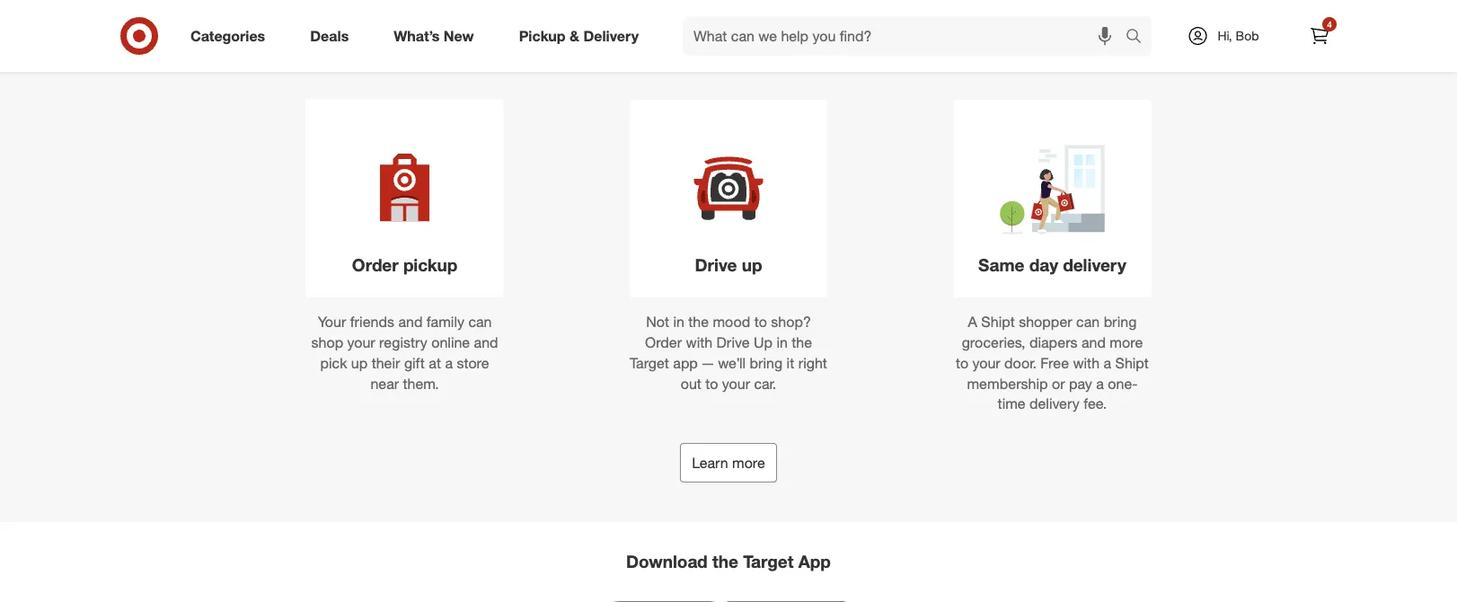 Task type: locate. For each thing, give the bounding box(es) containing it.
drive up
[[695, 254, 763, 275]]

up right pick
[[351, 354, 368, 372]]

0 horizontal spatial target
[[630, 354, 669, 372]]

with inside the not in the mood to shop? order with drive up in the target app — we'll bring it right out to your car.
[[686, 334, 713, 351]]

drive up we'll
[[717, 334, 750, 351]]

bring up one-
[[1104, 313, 1137, 331]]

see
[[1017, 52, 1042, 69]]

bring inside the not in the mood to shop? order with drive up in the target app — we'll bring it right out to your car.
[[750, 354, 783, 372]]

the
[[689, 313, 709, 331], [792, 334, 813, 351], [713, 551, 739, 572]]

pick
[[320, 354, 347, 372]]

their
[[372, 354, 400, 372]]

delivery
[[584, 27, 639, 45]]

1 vertical spatial up
[[351, 354, 368, 372]]

0 vertical spatial bring
[[1104, 313, 1137, 331]]

0 horizontal spatial the
[[689, 313, 709, 331]]

0 horizontal spatial your
[[347, 334, 375, 351]]

2 horizontal spatial and
[[1082, 334, 1106, 351]]

order inside the not in the mood to shop? order with drive up in the target app — we'll bring it right out to your car.
[[645, 334, 682, 351]]

family
[[427, 313, 465, 331]]

see details
[[1017, 52, 1089, 69]]

0 horizontal spatial can
[[469, 313, 492, 331]]

2 horizontal spatial the
[[792, 334, 813, 351]]

to up up
[[755, 313, 767, 331]]

a right at
[[445, 354, 453, 372]]

1 horizontal spatial bring
[[1104, 313, 1137, 331]]

0 vertical spatial target
[[630, 354, 669, 372]]

0 vertical spatial up
[[742, 254, 763, 275]]

shop?
[[771, 313, 811, 331]]

0 vertical spatial the
[[689, 313, 709, 331]]

1 vertical spatial with
[[1074, 354, 1100, 372]]

1 vertical spatial your
[[973, 354, 1001, 372]]

and right diapers
[[1082, 334, 1106, 351]]

car.
[[754, 375, 777, 392]]

in right not on the left of the page
[[674, 313, 685, 331]]

2 horizontal spatial to
[[956, 354, 969, 372]]

what's
[[394, 27, 440, 45]]

fee.
[[1084, 395, 1108, 413]]

near
[[371, 375, 399, 392]]

hi, bob
[[1218, 28, 1260, 44]]

the left mood
[[689, 313, 709, 331]]

1 vertical spatial more
[[733, 454, 766, 471]]

1 vertical spatial target
[[743, 551, 794, 572]]

delivery right day
[[1064, 254, 1127, 275]]

0 horizontal spatial to
[[706, 375, 719, 392]]

to down "groceries,"
[[956, 354, 969, 372]]

pickup & delivery
[[519, 27, 639, 45]]

it
[[787, 354, 795, 372]]

0 horizontal spatial in
[[674, 313, 685, 331]]

&
[[570, 27, 580, 45]]

more right learn
[[733, 454, 766, 471]]

1 can from the left
[[469, 313, 492, 331]]

right
[[799, 354, 828, 372]]

in
[[674, 313, 685, 331], [777, 334, 788, 351]]

2 vertical spatial your
[[723, 375, 750, 392]]

free
[[1041, 354, 1070, 372]]

or
[[1052, 375, 1066, 392]]

more inside the 'learn more' button
[[733, 454, 766, 471]]

1 horizontal spatial can
[[1077, 313, 1100, 331]]

can inside the a shipt shopper can bring groceries, diapers and more to your door. free with a shipt membership or pay a one- time delivery fee.
[[1077, 313, 1100, 331]]

and
[[399, 313, 423, 331], [474, 334, 498, 351], [1082, 334, 1106, 351]]

target
[[630, 354, 669, 372], [743, 551, 794, 572]]

to inside the a shipt shopper can bring groceries, diapers and more to your door. free with a shipt membership or pay a one- time delivery fee.
[[956, 354, 969, 372]]

1 vertical spatial in
[[777, 334, 788, 351]]

1 vertical spatial shipt
[[1116, 354, 1149, 372]]

more up one-
[[1110, 334, 1143, 351]]

drive up mood
[[695, 254, 737, 275]]

to
[[755, 313, 767, 331], [956, 354, 969, 372], [706, 375, 719, 392]]

1 horizontal spatial shipt
[[1116, 354, 1149, 372]]

drive
[[695, 254, 737, 275], [717, 334, 750, 351]]

1 horizontal spatial order
[[645, 334, 682, 351]]

0 vertical spatial your
[[347, 334, 375, 351]]

shipt up "groceries,"
[[982, 313, 1015, 331]]

1 horizontal spatial up
[[742, 254, 763, 275]]

the right download
[[713, 551, 739, 572]]

0 vertical spatial in
[[674, 313, 685, 331]]

your friends and family can shop your registry online and pick up their gift at a store near them.
[[311, 313, 498, 392]]

0 vertical spatial order
[[352, 254, 399, 275]]

we'll
[[718, 354, 746, 372]]

app
[[799, 551, 831, 572]]

your down friends
[[347, 334, 375, 351]]

0 horizontal spatial more
[[733, 454, 766, 471]]

1 vertical spatial order
[[645, 334, 682, 351]]

gift
[[404, 354, 425, 372]]

shipt
[[982, 313, 1015, 331], [1116, 354, 1149, 372]]

new
[[444, 27, 474, 45]]

1 horizontal spatial the
[[713, 551, 739, 572]]

bring
[[1104, 313, 1137, 331], [750, 354, 783, 372]]

pickup
[[519, 27, 566, 45]]

bring up car.
[[750, 354, 783, 372]]

can
[[469, 313, 492, 331], [1077, 313, 1100, 331]]

a
[[445, 354, 453, 372], [1104, 354, 1112, 372], [1097, 375, 1105, 392]]

with up '—'
[[686, 334, 713, 351]]

0 vertical spatial more
[[1110, 334, 1143, 351]]

0 horizontal spatial up
[[351, 354, 368, 372]]

up up mood
[[742, 254, 763, 275]]

0 horizontal spatial bring
[[750, 354, 783, 372]]

1 horizontal spatial to
[[755, 313, 767, 331]]

your down we'll
[[723, 375, 750, 392]]

1 horizontal spatial with
[[1074, 354, 1100, 372]]

1 horizontal spatial in
[[777, 334, 788, 351]]

0 vertical spatial with
[[686, 334, 713, 351]]

with
[[686, 334, 713, 351], [1074, 354, 1100, 372]]

2 vertical spatial the
[[713, 551, 739, 572]]

1 horizontal spatial and
[[474, 334, 498, 351]]

1 vertical spatial to
[[956, 354, 969, 372]]

up
[[742, 254, 763, 275], [351, 354, 368, 372]]

your
[[347, 334, 375, 351], [973, 354, 1001, 372], [723, 375, 750, 392]]

learn
[[692, 454, 729, 471]]

to right out
[[706, 375, 719, 392]]

4 link
[[1301, 16, 1340, 56]]

1 vertical spatial bring
[[750, 354, 783, 372]]

order pickup
[[352, 254, 458, 275]]

delivery down or
[[1030, 395, 1080, 413]]

delivery
[[1064, 254, 1127, 275], [1030, 395, 1080, 413]]

2 can from the left
[[1077, 313, 1100, 331]]

membership
[[967, 375, 1048, 392]]

hi,
[[1218, 28, 1233, 44]]

can right family
[[469, 313, 492, 331]]

what's new
[[394, 27, 474, 45]]

0 horizontal spatial shipt
[[982, 313, 1015, 331]]

order down not on the left of the page
[[645, 334, 682, 351]]

1 horizontal spatial target
[[743, 551, 794, 572]]

same day delivery
[[979, 254, 1127, 275]]

learn more
[[692, 454, 766, 471]]

your down "groceries,"
[[973, 354, 1001, 372]]

in right up
[[777, 334, 788, 351]]

details
[[1046, 52, 1089, 69]]

drive inside the not in the mood to shop? order with drive up in the target app — we'll bring it right out to your car.
[[717, 334, 750, 351]]

2 vertical spatial to
[[706, 375, 719, 392]]

out
[[681, 375, 702, 392]]

1 vertical spatial delivery
[[1030, 395, 1080, 413]]

and up registry
[[399, 313, 423, 331]]

more
[[1110, 334, 1143, 351], [733, 454, 766, 471]]

download the target app
[[626, 551, 831, 572]]

can up diapers
[[1077, 313, 1100, 331]]

1 horizontal spatial your
[[723, 375, 750, 392]]

the down shop?
[[792, 334, 813, 351]]

2 horizontal spatial your
[[973, 354, 1001, 372]]

day
[[1030, 254, 1059, 275]]

1 horizontal spatial more
[[1110, 334, 1143, 351]]

and up store
[[474, 334, 498, 351]]

bob
[[1236, 28, 1260, 44]]

one-
[[1109, 375, 1138, 392]]

0 horizontal spatial with
[[686, 334, 713, 351]]

1 vertical spatial drive
[[717, 334, 750, 351]]

order left the pickup
[[352, 254, 399, 275]]

delivery inside the a shipt shopper can bring groceries, diapers and more to your door. free with a shipt membership or pay a one- time delivery fee.
[[1030, 395, 1080, 413]]

0 horizontal spatial order
[[352, 254, 399, 275]]

your inside the a shipt shopper can bring groceries, diapers and more to your door. free with a shipt membership or pay a one- time delivery fee.
[[973, 354, 1001, 372]]

0 vertical spatial to
[[755, 313, 767, 331]]

a
[[968, 313, 978, 331]]

4
[[1328, 18, 1333, 30]]

shop
[[311, 334, 343, 351]]

deals
[[310, 27, 349, 45]]

shipt up one-
[[1116, 354, 1149, 372]]

with up pay
[[1074, 354, 1100, 372]]

order
[[352, 254, 399, 275], [645, 334, 682, 351]]



Task type: describe. For each thing, give the bounding box(es) containing it.
registry
[[379, 334, 428, 351]]

pay
[[1070, 375, 1093, 392]]

time
[[998, 395, 1026, 413]]

store
[[457, 354, 489, 372]]

your inside the not in the mood to shop? order with drive up in the target app — we'll bring it right out to your car.
[[723, 375, 750, 392]]

can inside your friends and family can shop your registry online and pick up their gift at a store near them.
[[469, 313, 492, 331]]

diapers
[[1030, 334, 1078, 351]]

bring inside the a shipt shopper can bring groceries, diapers and more to your door. free with a shipt membership or pay a one- time delivery fee.
[[1104, 313, 1137, 331]]

categories link
[[175, 16, 288, 56]]

mood
[[713, 313, 751, 331]]

target inside the not in the mood to shop? order with drive up in the target app — we'll bring it right out to your car.
[[630, 354, 669, 372]]

app
[[673, 354, 698, 372]]

0 vertical spatial shipt
[[982, 313, 1015, 331]]

pickup
[[403, 254, 458, 275]]

a inside your friends and family can shop your registry online and pick up their gift at a store near them.
[[445, 354, 453, 372]]

—
[[702, 354, 714, 372]]

what's new link
[[379, 16, 497, 56]]

up inside your friends and family can shop your registry online and pick up their gift at a store near them.
[[351, 354, 368, 372]]

groceries,
[[962, 334, 1026, 351]]

more inside the a shipt shopper can bring groceries, diapers and more to your door. free with a shipt membership or pay a one- time delivery fee.
[[1110, 334, 1143, 351]]

0 vertical spatial drive
[[695, 254, 737, 275]]

0 vertical spatial delivery
[[1064, 254, 1127, 275]]

a up one-
[[1104, 354, 1112, 372]]

see details link
[[1017, 52, 1089, 69]]

search
[[1118, 29, 1161, 46]]

up
[[754, 334, 773, 351]]

online
[[432, 334, 470, 351]]

a right pay
[[1097, 375, 1105, 392]]

same
[[979, 254, 1025, 275]]

search button
[[1118, 16, 1161, 59]]

pickup & delivery link
[[504, 16, 662, 56]]

learn more button
[[681, 443, 777, 483]]

with inside the a shipt shopper can bring groceries, diapers and more to your door. free with a shipt membership or pay a one- time delivery fee.
[[1074, 354, 1100, 372]]

1 vertical spatial the
[[792, 334, 813, 351]]

door.
[[1005, 354, 1037, 372]]

What can we help you find? suggestions appear below search field
[[683, 16, 1131, 56]]

a shipt shopper can bring groceries, diapers and more to your door. free with a shipt membership or pay a one- time delivery fee.
[[956, 313, 1149, 413]]

not in the mood to shop? order with drive up in the target app — we'll bring it right out to your car.
[[630, 313, 828, 392]]

0 horizontal spatial and
[[399, 313, 423, 331]]

and inside the a shipt shopper can bring groceries, diapers and more to your door. free with a shipt membership or pay a one- time delivery fee.
[[1082, 334, 1106, 351]]

your inside your friends and family can shop your registry online and pick up their gift at a store near them.
[[347, 334, 375, 351]]

shopper
[[1019, 313, 1073, 331]]

not
[[646, 313, 670, 331]]

deals link
[[295, 16, 371, 56]]

your
[[318, 313, 346, 331]]

friends
[[350, 313, 395, 331]]

at
[[429, 354, 441, 372]]

them.
[[403, 375, 439, 392]]

categories
[[191, 27, 265, 45]]

download
[[626, 551, 708, 572]]



Task type: vqa. For each thing, say whether or not it's contained in the screenshot.
the right bring
yes



